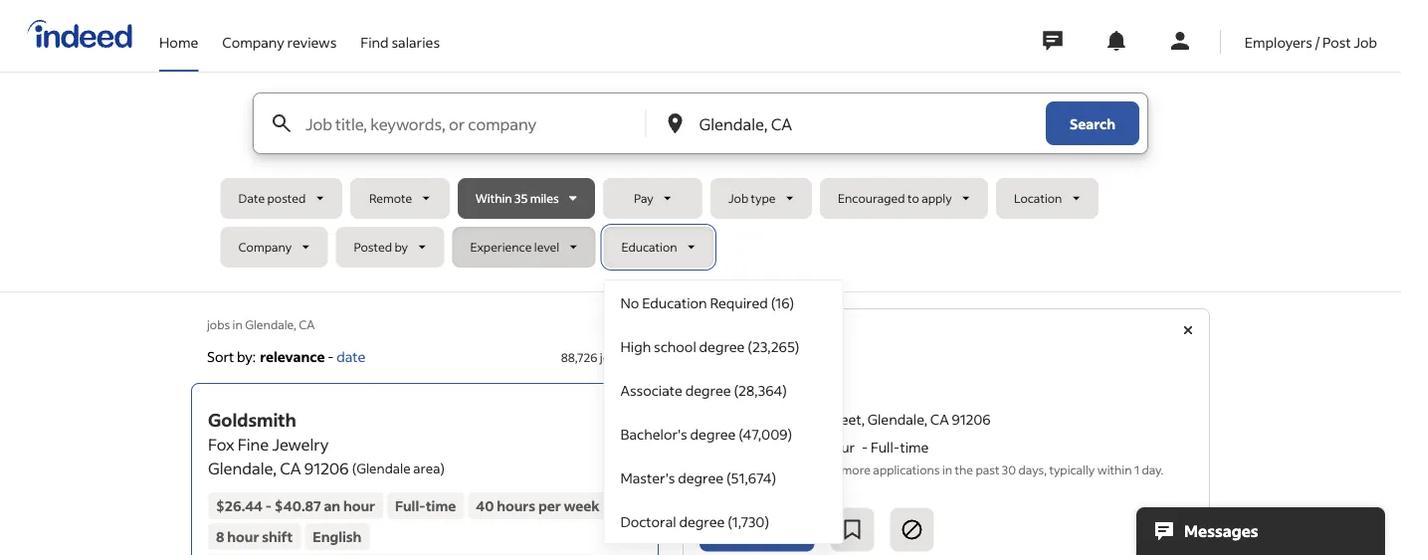 Task type: vqa. For each thing, say whether or not it's contained in the screenshot.
Automotive/Diesel to the left
no



Task type: describe. For each thing, give the bounding box(es) containing it.
now
[[765, 520, 798, 540]]

ca for 303
[[931, 411, 950, 429]]

40
[[476, 497, 494, 515]]

pay
[[634, 191, 654, 206]]

degree for (1,730)
[[680, 513, 725, 531]]

company for company
[[239, 239, 292, 255]]

encouraged
[[838, 191, 906, 206]]

apply
[[922, 191, 953, 206]]

reviews
[[287, 33, 337, 51]]

0 vertical spatial fox
[[700, 382, 723, 400]]

posted by button
[[336, 227, 444, 268]]

degree for (28,364)
[[686, 381, 731, 399]]

0 vertical spatial glendale,
[[245, 317, 297, 332]]

job type button
[[711, 178, 812, 219]]

bachelor's degree (47,009)
[[621, 425, 793, 443]]

$40.87 for $26.44 - $40.87 an hour - full-time
[[757, 439, 803, 456]]

high
[[621, 338, 651, 355]]

hour for $26.44 - $40.87 an hour - full-time
[[824, 439, 855, 456]]

posted
[[267, 191, 306, 206]]

master's degree (51,674) link
[[605, 456, 843, 500]]

apply
[[717, 520, 762, 540]]

to for apply
[[908, 191, 920, 206]]

home link
[[159, 0, 198, 68]]

relevance
[[260, 347, 325, 365]]

search button
[[1046, 102, 1140, 145]]

level
[[534, 239, 560, 255]]

employers
[[1245, 33, 1313, 51]]

Edit location text field
[[695, 94, 1007, 153]]

area
[[414, 460, 440, 477]]

messages unread count 0 image
[[1040, 21, 1066, 61]]

30
[[1003, 462, 1017, 477]]

find
[[361, 33, 389, 51]]

type
[[751, 191, 776, 206]]

88,726
[[561, 349, 598, 365]]

account image
[[1169, 29, 1193, 53]]

8
[[216, 528, 224, 546]]

fox inside goldsmith fox fine jewelry glendale, ca 91206 ( glendale area )
[[208, 434, 235, 455]]

(51,674)
[[727, 469, 777, 487]]

glendale, for goldsmith
[[208, 458, 277, 479]]

location button
[[997, 178, 1099, 219]]

help icon image
[[627, 349, 643, 365]]

salaries
[[392, 33, 440, 51]]

within 35 miles
[[476, 191, 559, 206]]

home
[[159, 33, 198, 51]]

notifications unread count 0 image
[[1105, 29, 1129, 53]]

responded to 75% or more applications in the past 30 days, typically within 1 day.
[[724, 462, 1164, 477]]

doctoral degree (1,730) link
[[605, 500, 843, 544]]

303
[[700, 411, 724, 429]]

$26.44 for $26.44 - $40.87 an hour - full-time
[[700, 439, 745, 456]]

date link
[[337, 347, 366, 365]]

encouraged to apply
[[838, 191, 953, 206]]

(
[[352, 460, 357, 477]]

degree inside high school degree (23,265) link
[[700, 338, 745, 355]]

none search field containing search
[[221, 93, 1181, 545]]

location
[[1015, 191, 1063, 206]]

8 hour shift
[[216, 528, 293, 546]]

1 horizontal spatial fine
[[726, 382, 753, 400]]

job type
[[729, 191, 776, 206]]

company reviews
[[222, 33, 337, 51]]

close job details image
[[1177, 319, 1201, 343]]

0 vertical spatial jobs
[[207, 317, 230, 332]]

doctoral degree (1,730)
[[621, 513, 770, 531]]

$26.44 - $40.87 an hour
[[216, 497, 375, 515]]

1 horizontal spatial jobs
[[600, 349, 623, 365]]

typically
[[1050, 462, 1096, 477]]

within
[[1098, 462, 1133, 477]]

days,
[[1019, 462, 1047, 477]]

- left date
[[328, 347, 334, 365]]

miles
[[530, 191, 559, 206]]

by
[[395, 239, 408, 255]]

messages
[[1185, 521, 1259, 542]]

street,
[[823, 411, 865, 429]]

north
[[727, 411, 765, 429]]

associate degree (28,364) link
[[605, 368, 843, 412]]

responded
[[724, 462, 787, 477]]

school
[[654, 338, 697, 355]]

full-time
[[395, 497, 456, 515]]

remote button
[[350, 178, 450, 219]]

hours
[[497, 497, 536, 515]]

high school degree (23,265) link
[[605, 325, 843, 368]]

goldsmith group
[[605, 393, 649, 437]]

not interested image
[[901, 518, 924, 542]]

apply now button
[[700, 508, 815, 552]]

degree for (47,009)
[[691, 425, 736, 443]]

within
[[476, 191, 512, 206]]

messages button
[[1137, 508, 1386, 556]]

glendale, for 303
[[868, 411, 928, 429]]

more
[[842, 462, 871, 477]]

date posted
[[239, 191, 306, 206]]

encouraged to apply button
[[820, 178, 989, 219]]



Task type: locate. For each thing, give the bounding box(es) containing it.
time up "applications"
[[901, 439, 929, 456]]

jewelry down goldsmith button at the left
[[272, 434, 329, 455]]

1 vertical spatial fine
[[238, 434, 269, 455]]

company left reviews
[[222, 33, 285, 51]]

0 vertical spatial time
[[901, 439, 929, 456]]

job right post
[[1355, 33, 1378, 51]]

date
[[239, 191, 265, 206]]

0 horizontal spatial fox
[[208, 434, 235, 455]]

master's degree (51,674)
[[621, 469, 777, 487]]

posted
[[354, 239, 392, 255]]

0 horizontal spatial $40.87
[[275, 497, 321, 515]]

day.
[[1142, 462, 1164, 477]]

1 vertical spatial time
[[426, 497, 456, 515]]

1 horizontal spatial in
[[943, 462, 953, 477]]

jewelry inside fox fine jewelry link
[[756, 382, 806, 400]]

1 horizontal spatial job
[[1355, 33, 1378, 51]]

degree for (51,674)
[[678, 469, 724, 487]]

company down date posted
[[239, 239, 292, 255]]

0 vertical spatial $40.87
[[757, 439, 803, 456]]

to inside dropdown button
[[908, 191, 920, 206]]

1 horizontal spatial an
[[806, 439, 822, 456]]

91206 for goldsmith
[[304, 458, 349, 479]]

0 horizontal spatial $26.44
[[216, 497, 263, 515]]

remote
[[369, 191, 412, 206]]

91206
[[952, 411, 991, 429], [304, 458, 349, 479]]

menu inside search field
[[604, 280, 844, 545]]

0 vertical spatial full-
[[871, 439, 901, 456]]

(47,009)
[[739, 425, 793, 443]]

in up by:
[[233, 317, 243, 332]]

)
[[440, 460, 445, 477]]

91206 left (
[[304, 458, 349, 479]]

0 vertical spatial ca
[[299, 317, 315, 332]]

91206 for 303
[[952, 411, 991, 429]]

fine inside goldsmith fox fine jewelry glendale, ca 91206 ( glendale area )
[[238, 434, 269, 455]]

ca inside goldsmith fox fine jewelry glendale, ca 91206 ( glendale area )
[[280, 458, 301, 479]]

fox
[[700, 382, 723, 400], [208, 434, 235, 455]]

1 vertical spatial education
[[642, 294, 708, 312]]

0 horizontal spatial job
[[729, 191, 749, 206]]

hour
[[824, 439, 855, 456], [343, 497, 375, 515], [227, 528, 259, 546]]

hour right the 8
[[227, 528, 259, 546]]

(28,364)
[[734, 381, 787, 399]]

0 vertical spatial an
[[806, 439, 822, 456]]

2 vertical spatial ca
[[280, 458, 301, 479]]

find salaries
[[361, 33, 440, 51]]

0 vertical spatial jewelry
[[756, 382, 806, 400]]

employers / post job link
[[1245, 0, 1378, 68]]

(23,265)
[[748, 338, 800, 355]]

degree inside master's degree (51,674) link
[[678, 469, 724, 487]]

hour down (
[[343, 497, 375, 515]]

fine down goldsmith button at the left
[[238, 434, 269, 455]]

ca up relevance
[[299, 317, 315, 332]]

menu
[[604, 280, 844, 545]]

1 vertical spatial jobs
[[600, 349, 623, 365]]

0 horizontal spatial 91206
[[304, 458, 349, 479]]

0 vertical spatial fine
[[726, 382, 753, 400]]

degree up 303
[[686, 381, 731, 399]]

experience level
[[470, 239, 560, 255]]

company for company reviews
[[222, 33, 285, 51]]

$26.44 up 8 hour shift
[[216, 497, 263, 515]]

degree down bachelor's degree (47,009) on the bottom of the page
[[678, 469, 724, 487]]

0 horizontal spatial goldsmith
[[208, 409, 297, 431]]

goldsmith fox fine jewelry glendale, ca 91206 ( glendale area )
[[208, 409, 445, 479]]

ca up $26.44 - $40.87 an hour
[[280, 458, 301, 479]]

0 vertical spatial in
[[233, 317, 243, 332]]

1 horizontal spatial to
[[908, 191, 920, 206]]

0 horizontal spatial an
[[324, 497, 341, 515]]

required
[[710, 294, 769, 312]]

degree up associate degree (28,364) link
[[700, 338, 745, 355]]

40 hours per week
[[476, 497, 600, 515]]

education down pay dropdown button at top
[[622, 239, 678, 255]]

0 vertical spatial to
[[908, 191, 920, 206]]

pay button
[[603, 178, 703, 219]]

0 vertical spatial company
[[222, 33, 285, 51]]

1 horizontal spatial $26.44
[[700, 439, 745, 456]]

an up english
[[324, 497, 341, 515]]

degree inside associate degree (28,364) link
[[686, 381, 731, 399]]

an
[[806, 439, 822, 456], [324, 497, 341, 515]]

1 horizontal spatial 91206
[[952, 411, 991, 429]]

0 horizontal spatial hour
[[227, 528, 259, 546]]

1 horizontal spatial full-
[[871, 439, 901, 456]]

1 horizontal spatial $40.87
[[757, 439, 803, 456]]

full- down area
[[395, 497, 426, 515]]

88,726 jobs
[[561, 349, 623, 365]]

past
[[976, 462, 1000, 477]]

date
[[337, 347, 366, 365]]

bachelor's degree (47,009) link
[[605, 412, 843, 456]]

ca up the responded to 75% or more applications in the past 30 days, typically within 1 day.
[[931, 411, 950, 429]]

goldsmith inside goldsmith fox fine jewelry glendale, ca 91206 ( glendale area )
[[208, 409, 297, 431]]

$40.87 for $26.44 - $40.87 an hour
[[275, 497, 321, 515]]

303 north jackson street, glendale, ca 91206
[[700, 411, 991, 429]]

0 vertical spatial job
[[1355, 33, 1378, 51]]

to for 75%
[[789, 462, 801, 477]]

1 vertical spatial $40.87
[[275, 497, 321, 515]]

master's
[[621, 469, 675, 487]]

ca
[[299, 317, 315, 332], [931, 411, 950, 429], [280, 458, 301, 479]]

jobs
[[207, 317, 230, 332], [600, 349, 623, 365]]

0 vertical spatial $26.44
[[700, 439, 745, 456]]

0 vertical spatial 91206
[[952, 411, 991, 429]]

company button
[[221, 227, 328, 268]]

goldsmith for goldsmith fox fine jewelry glendale, ca 91206 ( glendale area )
[[208, 409, 297, 431]]

2 horizontal spatial hour
[[824, 439, 855, 456]]

fox fine jewelry
[[700, 382, 806, 400]]

education inside dropdown button
[[622, 239, 678, 255]]

0 horizontal spatial full-
[[395, 497, 426, 515]]

glendale, up the sort by: relevance - date
[[245, 317, 297, 332]]

$40.87 down jackson
[[757, 439, 803, 456]]

0 horizontal spatial to
[[789, 462, 801, 477]]

1 vertical spatial $26.44
[[216, 497, 263, 515]]

fine up the north
[[726, 382, 753, 400]]

sort by: relevance - date
[[207, 347, 366, 365]]

week
[[564, 497, 600, 515]]

goldsmith for goldsmith
[[700, 348, 789, 371]]

1 horizontal spatial fox
[[700, 382, 723, 400]]

job left type
[[729, 191, 749, 206]]

associate degree (28,364)
[[621, 381, 787, 399]]

0 horizontal spatial in
[[233, 317, 243, 332]]

1 vertical spatial hour
[[343, 497, 375, 515]]

date posted button
[[221, 178, 342, 219]]

1 vertical spatial to
[[789, 462, 801, 477]]

applications
[[874, 462, 940, 477]]

0 horizontal spatial time
[[426, 497, 456, 515]]

$40.87 up shift
[[275, 497, 321, 515]]

35
[[515, 191, 528, 206]]

in
[[233, 317, 243, 332], [943, 462, 953, 477]]

time down )
[[426, 497, 456, 515]]

find salaries link
[[361, 0, 440, 68]]

None search field
[[221, 93, 1181, 545]]

1 horizontal spatial hour
[[343, 497, 375, 515]]

company inside dropdown button
[[239, 239, 292, 255]]

1 vertical spatial goldsmith
[[208, 409, 297, 431]]

fox fine jewelry link
[[700, 380, 824, 402]]

an for $26.44 - $40.87 an hour
[[324, 497, 341, 515]]

degree down associate degree (28,364)
[[691, 425, 736, 443]]

or
[[827, 462, 840, 477]]

$26.44 for $26.44 - $40.87 an hour
[[216, 497, 263, 515]]

1 vertical spatial an
[[324, 497, 341, 515]]

to left apply
[[908, 191, 920, 206]]

an up 75% on the right of the page
[[806, 439, 822, 456]]

glendale, down goldsmith button at the left
[[208, 458, 277, 479]]

degree inside the doctoral degree (1,730) link
[[680, 513, 725, 531]]

degree inside "bachelor's degree (47,009)" link
[[691, 425, 736, 443]]

$26.44 down 303
[[700, 439, 745, 456]]

75%
[[803, 462, 825, 477]]

full-
[[871, 439, 901, 456], [395, 497, 426, 515]]

- up more
[[862, 439, 868, 456]]

per
[[539, 497, 561, 515]]

no
[[621, 294, 640, 312]]

0 vertical spatial hour
[[824, 439, 855, 456]]

hour for $26.44 - $40.87 an hour
[[343, 497, 375, 515]]

0 horizontal spatial fine
[[238, 434, 269, 455]]

1 vertical spatial glendale,
[[868, 411, 928, 429]]

to left 75% on the right of the page
[[789, 462, 801, 477]]

search: Job title, keywords, or company text field
[[302, 94, 645, 153]]

ca for goldsmith
[[280, 458, 301, 479]]

2 vertical spatial glendale,
[[208, 458, 277, 479]]

job inside popup button
[[729, 191, 749, 206]]

glendale, up "applications"
[[868, 411, 928, 429]]

/
[[1316, 33, 1321, 51]]

0 horizontal spatial jobs
[[207, 317, 230, 332]]

experience level button
[[452, 227, 596, 268]]

1 vertical spatial full-
[[395, 497, 426, 515]]

posted by
[[354, 239, 408, 255]]

1 vertical spatial company
[[239, 239, 292, 255]]

1 vertical spatial in
[[943, 462, 953, 477]]

glendale, inside goldsmith fox fine jewelry glendale, ca 91206 ( glendale area )
[[208, 458, 277, 479]]

jobs left "help icon"
[[600, 349, 623, 365]]

glendale,
[[245, 317, 297, 332], [868, 411, 928, 429], [208, 458, 277, 479]]

goldsmith button
[[208, 409, 297, 431]]

jewelry up jackson
[[756, 382, 806, 400]]

1
[[1135, 462, 1140, 477]]

time
[[901, 439, 929, 456], [426, 497, 456, 515]]

1 vertical spatial job
[[729, 191, 749, 206]]

1 vertical spatial jewelry
[[272, 434, 329, 455]]

education up school
[[642, 294, 708, 312]]

1 horizontal spatial time
[[901, 439, 929, 456]]

1 horizontal spatial goldsmith
[[700, 348, 789, 371]]

associate
[[621, 381, 683, 399]]

save this job image
[[841, 518, 865, 542]]

jobs up sort
[[207, 317, 230, 332]]

an for $26.44 - $40.87 an hour - full-time
[[806, 439, 822, 456]]

no education required (16) link
[[605, 281, 843, 325]]

bachelor's
[[621, 425, 688, 443]]

within 35 miles button
[[458, 178, 595, 219]]

menu containing no education required (16)
[[604, 280, 844, 545]]

glendale
[[357, 460, 411, 477]]

- up responded
[[748, 439, 754, 456]]

91206 up "the"
[[952, 411, 991, 429]]

jackson
[[768, 411, 820, 429]]

job
[[1355, 33, 1378, 51], [729, 191, 749, 206]]

1 vertical spatial fox
[[208, 434, 235, 455]]

full- up "applications"
[[871, 439, 901, 456]]

no education required (16)
[[621, 294, 795, 312]]

$26.44 - $40.87 an hour - full-time
[[700, 439, 929, 456]]

(1,730)
[[728, 513, 770, 531]]

fox up 303
[[700, 382, 723, 400]]

91206 inside goldsmith fox fine jewelry glendale, ca 91206 ( glendale area )
[[304, 458, 349, 479]]

by:
[[237, 347, 256, 365]]

the
[[955, 462, 974, 477]]

1 vertical spatial ca
[[931, 411, 950, 429]]

search
[[1070, 115, 1116, 132]]

1 horizontal spatial jewelry
[[756, 382, 806, 400]]

shift
[[262, 528, 293, 546]]

degree down master's degree (51,674) on the bottom of page
[[680, 513, 725, 531]]

high school degree (23,265)
[[621, 338, 800, 355]]

english
[[313, 528, 362, 546]]

jewelry inside goldsmith fox fine jewelry glendale, ca 91206 ( glendale area )
[[272, 434, 329, 455]]

0 vertical spatial education
[[622, 239, 678, 255]]

0 vertical spatial goldsmith
[[700, 348, 789, 371]]

1 vertical spatial 91206
[[304, 458, 349, 479]]

goldsmith down by:
[[208, 409, 297, 431]]

in left "the"
[[943, 462, 953, 477]]

- up shift
[[266, 497, 272, 515]]

hour up or
[[824, 439, 855, 456]]

fox down goldsmith button at the left
[[208, 434, 235, 455]]

0 horizontal spatial jewelry
[[272, 434, 329, 455]]

post
[[1323, 33, 1352, 51]]

goldsmith up fox fine jewelry
[[700, 348, 789, 371]]

2 vertical spatial hour
[[227, 528, 259, 546]]



